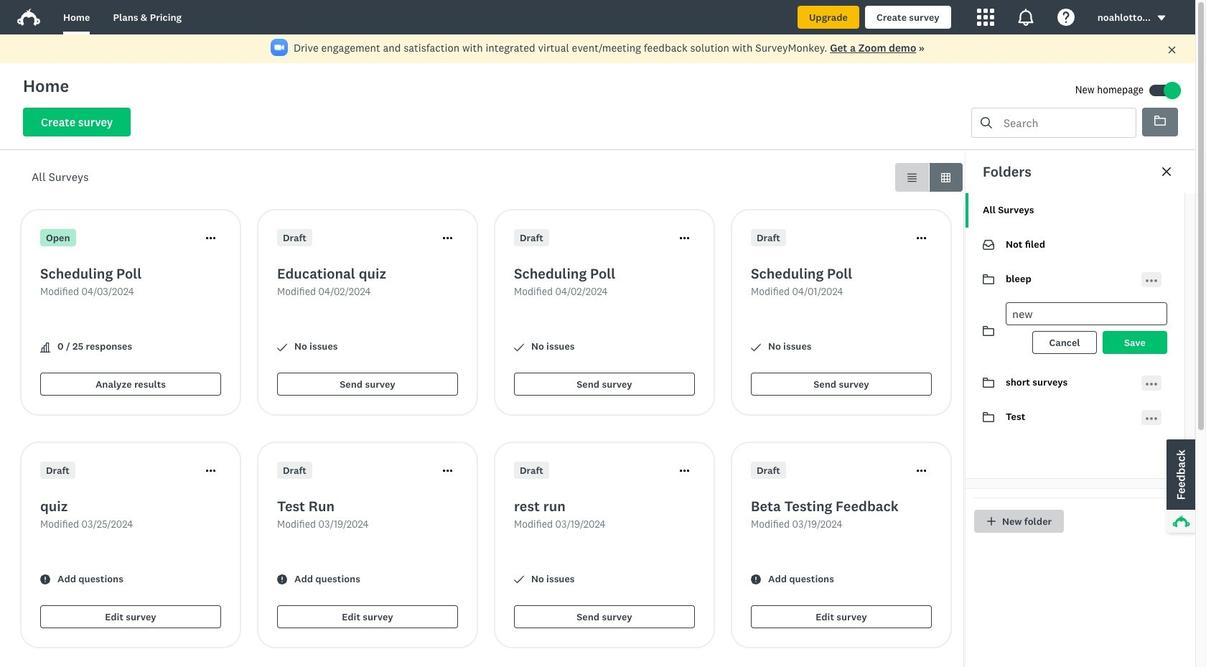 Task type: locate. For each thing, give the bounding box(es) containing it.
brand logo image
[[17, 6, 40, 29], [17, 9, 40, 26]]

2 brand logo image from the top
[[17, 9, 40, 26]]

0 horizontal spatial warning image
[[40, 575, 50, 585]]

search image
[[981, 117, 993, 129], [981, 117, 993, 129]]

open menu image
[[1146, 378, 1158, 390]]

1 short surveys image from the top
[[983, 377, 995, 389]]

products icon image
[[977, 9, 995, 26], [977, 9, 995, 26]]

2 short surveys image from the top
[[983, 378, 995, 388]]

new folder image
[[987, 516, 997, 527], [988, 517, 996, 526]]

None text field
[[1006, 302, 1168, 325]]

3 open menu image from the top
[[1146, 383, 1158, 385]]

Search text field
[[993, 108, 1136, 137]]

dialog
[[965, 150, 1196, 667]]

2 warning image from the left
[[751, 575, 761, 585]]

open menu image
[[1146, 275, 1158, 286], [1146, 279, 1158, 282], [1146, 383, 1158, 385], [1146, 413, 1158, 424], [1146, 417, 1158, 420]]

test image
[[983, 412, 995, 423], [983, 412, 995, 422]]

2 test image from the top
[[983, 412, 995, 422]]

2 open menu image from the top
[[1146, 279, 1158, 282]]

no issues image
[[277, 342, 287, 352], [514, 342, 524, 352], [751, 342, 761, 352], [514, 575, 524, 585]]

short surveys image
[[983, 377, 995, 389], [983, 378, 995, 388]]

1 horizontal spatial warning image
[[751, 575, 761, 585]]

group
[[896, 163, 963, 192]]

not filed image
[[983, 239, 995, 251]]

new image
[[983, 325, 995, 337], [983, 326, 995, 336]]

dropdown arrow icon image
[[1157, 13, 1167, 23], [1159, 16, 1166, 21]]

bleep image
[[983, 274, 995, 285]]

1 brand logo image from the top
[[17, 6, 40, 29]]

response count image
[[40, 342, 50, 352], [40, 342, 50, 352]]

warning image
[[40, 575, 50, 585], [751, 575, 761, 585]]

x image
[[1168, 45, 1177, 55]]



Task type: vqa. For each thing, say whether or not it's contained in the screenshot.
Open menu image for short surveys icon's Open menu icon
yes



Task type: describe. For each thing, give the bounding box(es) containing it.
5 open menu image from the top
[[1146, 417, 1158, 420]]

help icon image
[[1058, 9, 1075, 26]]

warning image
[[277, 575, 287, 585]]

4 open menu image from the top
[[1146, 413, 1158, 424]]

folders image
[[1155, 115, 1167, 126]]

2 new image from the top
[[983, 326, 995, 336]]

1 test image from the top
[[983, 412, 995, 423]]

not filed image
[[983, 240, 995, 250]]

notification center icon image
[[1018, 9, 1035, 26]]

1 new image from the top
[[983, 325, 995, 337]]

1 warning image from the left
[[40, 575, 50, 585]]

bleep image
[[983, 274, 995, 284]]

response based pricing icon image
[[1001, 440, 1047, 486]]

1 open menu image from the top
[[1146, 275, 1158, 286]]

folders image
[[1155, 116, 1167, 126]]



